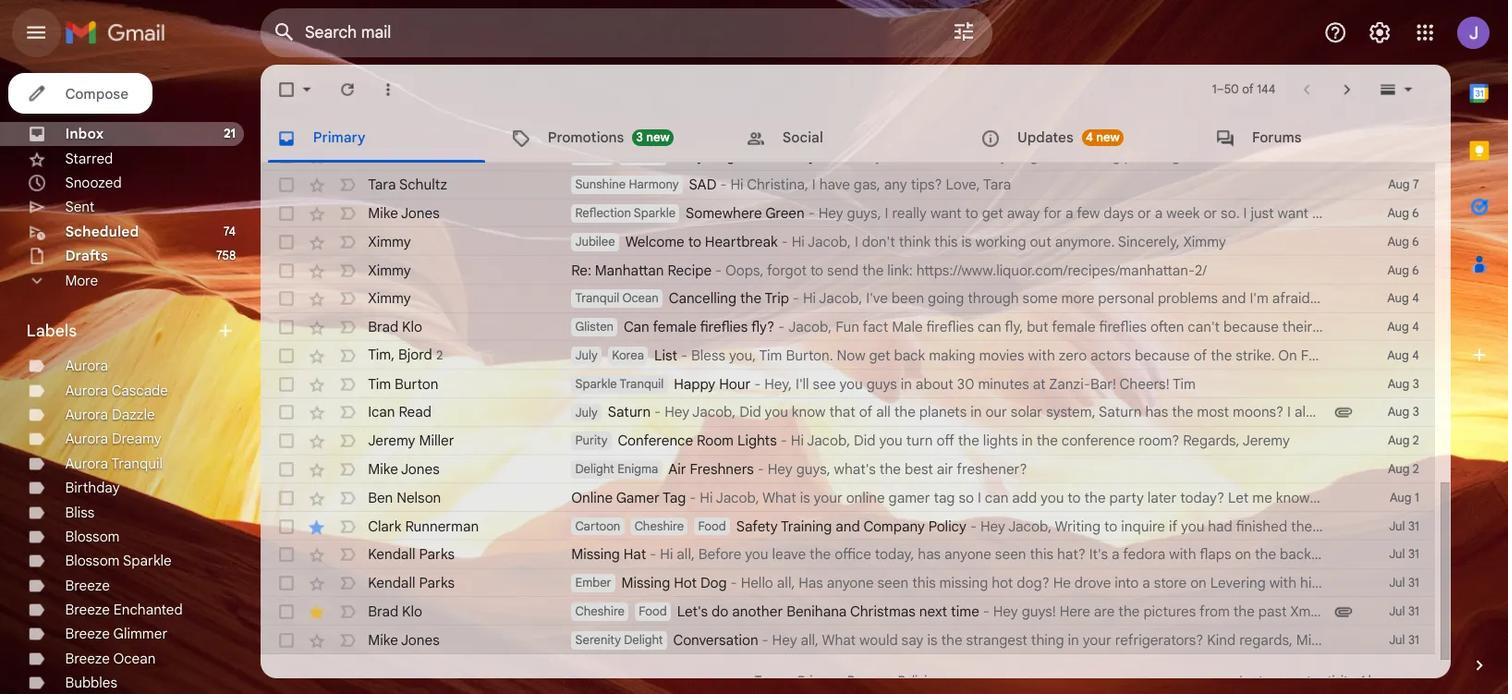 Task type: vqa. For each thing, say whether or not it's contained in the screenshot.


Task type: locate. For each thing, give the bounding box(es) containing it.
has
[[1041, 367, 1062, 383], [835, 496, 855, 512]]

1 horizontal spatial ican
[[1401, 367, 1425, 383]]

2 horizontal spatial seen
[[1411, 496, 1439, 512]]

74
[[203, 203, 214, 217]]

you right see
[[763, 341, 785, 357]]

1 vertical spatial aug 2
[[1262, 419, 1290, 433]]

0 horizontal spatial new
[[587, 118, 609, 132]]

aug 4 for you,
[[1261, 316, 1290, 330]]

burton up the schultz
[[359, 134, 399, 150]]

2 horizontal spatial is
[[874, 211, 883, 227]]

5 jul from the top
[[1263, 574, 1277, 589]]

0 vertical spatial did
[[672, 367, 692, 383]]

None checkbox
[[251, 72, 270, 91], [251, 159, 270, 177], [251, 211, 270, 229], [251, 314, 270, 333], [251, 340, 270, 358], [251, 366, 270, 384], [251, 521, 270, 539], [251, 547, 270, 565], [251, 573, 270, 591], [251, 72, 270, 91], [251, 159, 270, 177], [251, 211, 270, 229], [251, 314, 270, 333], [251, 340, 270, 358], [251, 366, 270, 384], [251, 521, 270, 539], [251, 547, 270, 565], [251, 573, 270, 591]]

bless
[[628, 315, 660, 331]]

4 31 from the top
[[1280, 549, 1290, 563]]

blossom down bliss link
[[59, 479, 109, 495]]

a right for
[[969, 186, 976, 202]]

2 for hey guys, what's the best air freshener?
[[1284, 419, 1290, 433]]

korea list - bless you, tim burton. now get back making movies with zero actors because of the strike. on fri, aug 4, 2023 at 3:00 pm tim burton <timburton1006@
[[556, 315, 1508, 331]]

away left for
[[915, 186, 946, 202]]

cheers,
[[1352, 367, 1397, 383]]

anyone up complex
[[1442, 496, 1485, 512]]

2 6 from the top
[[1284, 212, 1290, 227]]

7 row from the top
[[237, 285, 1305, 310]]

blossom link
[[59, 479, 109, 495]]

days
[[1003, 186, 1031, 202]]

2 vertical spatial this
[[829, 522, 851, 538]]

jul 31 up the ago
[[1263, 574, 1290, 589]]

2 tim burton from the top
[[335, 341, 399, 357]]

row down love,
[[237, 181, 1503, 207]]

aurora down aurora dazzle 'link'
[[59, 391, 98, 407]]

3 jul 31 from the top
[[1263, 523, 1290, 537]]

clark
[[335, 470, 365, 486]]

8
[[1284, 135, 1290, 149]]

0 vertical spatial 3
[[578, 118, 585, 132]]

aug 3 for hey, i'll see you guys in about 30 minutes at zanzi-bar! cheers! tim
[[1262, 342, 1290, 356]]

forums tab
[[1090, 103, 1303, 148]]

aug for jubilee welcome to heartbreak - hi jacob, i don't think this is working out anymore. sincerely, ximmy
[[1261, 212, 1281, 227]]

burton.
[[714, 315, 758, 331]]

jul 31 down aug 1
[[1263, 471, 1290, 485]]

2 aug 6 from the top
[[1261, 212, 1290, 227]]

blossom for blossom
[[59, 479, 109, 495]]

back.
[[1164, 496, 1195, 512]]

0 horizontal spatial ican
[[335, 367, 359, 383]]

at left zanzi-
[[939, 341, 951, 357]]

jeremy down moons? on the bottom of page
[[1130, 392, 1173, 408]]

row down don't
[[237, 233, 1305, 259]]

1 ben from the left
[[335, 444, 357, 460]]

ben right thanks, at the bottom right of the page
[[1374, 444, 1396, 460]]

1 vertical spatial parks
[[381, 522, 413, 538]]

mike
[[335, 186, 362, 202], [1476, 186, 1503, 202], [335, 418, 362, 434], [335, 574, 362, 589], [1179, 574, 1206, 589]]

2 blossom from the top
[[59, 501, 109, 517]]

sad
[[626, 160, 651, 176]]

4 for you,
[[1284, 316, 1290, 330]]

aug for tranquil ocean cancelling the trip -
[[1261, 264, 1281, 278]]

2 vertical spatial mike jones
[[335, 574, 400, 589]]

2 want from the left
[[1161, 186, 1190, 202]]

3 right the "it"
[[1284, 367, 1290, 382]]

row up now
[[237, 285, 1305, 310]]

8 row from the top
[[237, 310, 1508, 336]]

14 row from the top
[[237, 466, 1305, 491]]

0 horizontal spatial food
[[581, 549, 606, 563]]

3 breeze from the top
[[59, 568, 100, 584]]

1 breeze from the top
[[59, 524, 100, 540]]

zanzi-
[[954, 341, 991, 357]]

1 aug 3 from the top
[[1262, 342, 1290, 356]]

i right so
[[889, 444, 892, 460]]

food left let's
[[581, 549, 606, 563]]

primary tab
[[237, 103, 448, 148]]

0 horizontal spatial missing
[[519, 496, 564, 512]]

1 mike jones from the top
[[335, 186, 400, 202]]

1 vertical spatial ocean
[[103, 590, 142, 606]]

1 kendall parks from the top
[[335, 496, 413, 512]]

sincerely,
[[1016, 211, 1073, 227]]

1 horizontal spatial store
[[1286, 496, 1316, 512]]

1 vertical spatial tranquil
[[563, 342, 604, 356]]

1 brad from the top
[[335, 289, 362, 305]]

i'll
[[723, 341, 736, 357]]

aug for sparkle tranquil happy hour - hey, i'll see you guys in about 30 minutes at zanzi-bar! cheers! tim
[[1262, 342, 1281, 356]]

1 horizontal spatial seen
[[905, 496, 933, 512]]

would
[[781, 574, 816, 589]]

aug 2 for hey guys, what's the best air freshener?
[[1262, 419, 1290, 433]]

delight inside delight enigma air freshners - hey guys, what's the best air freshener?
[[523, 419, 559, 434]]

2 new from the left
[[997, 118, 1018, 132]]

1 vertical spatial cheshire
[[523, 549, 568, 563]]

breeze inside breeze ocean link
[[59, 590, 100, 606]]

2 saturn from the left
[[999, 367, 1038, 383]]

2 aurora from the top
[[59, 346, 98, 362]]

0 vertical spatial has
[[1041, 367, 1062, 383]]

you down hey,
[[695, 367, 717, 383]]

regards,
[[1076, 392, 1127, 408]]

tim right pm
[[1344, 315, 1365, 331]]

2 brad from the top
[[335, 548, 362, 564]]

1 vertical spatial kendall
[[335, 522, 378, 538]]

is up training
[[727, 444, 737, 460]]

2 vertical spatial 2
[[1284, 419, 1290, 433]]

5 31 from the top
[[1280, 574, 1290, 589]]

1 31 from the top
[[1280, 471, 1290, 485]]

all
[[797, 367, 810, 383]]

2 kendall from the top
[[335, 522, 378, 538]]

scheduled
[[59, 202, 126, 218]]

sparkle inside sparkle tranquil happy hour - hey, i'll see you guys in about 30 minutes at zanzi-bar! cheers! tim
[[523, 342, 561, 356]]

aurora for aurora tranquil
[[59, 413, 98, 429]]

drafts
[[59, 224, 98, 240]]

1 vertical spatial 6
[[1284, 212, 1290, 227]]

blossom inside blossom sparkle "link"
[[59, 501, 109, 517]]

search mail image
[[242, 13, 275, 46]]

1 horizontal spatial ·
[[765, 611, 768, 626]]

6
[[1284, 186, 1290, 201], [1284, 212, 1290, 227], [1284, 238, 1290, 252]]

row down social tab
[[237, 155, 1305, 181]]

1 aug 2 from the top
[[1262, 393, 1290, 408]]

0 horizontal spatial know
[[720, 367, 751, 383]]

1 saturn from the left
[[553, 367, 592, 383]]

sparkle inside "link"
[[112, 501, 156, 517]]

breeze inside "breeze glimmer" link
[[59, 568, 100, 584]]

thought
[[1220, 367, 1266, 383]]

tim right not important switch
[[335, 134, 355, 150]]

aurora tranquil
[[59, 413, 148, 429]]

3 31 from the top
[[1280, 523, 1290, 537]]

jul
[[1263, 471, 1277, 485], [1263, 497, 1277, 511], [1263, 523, 1277, 537], [1263, 549, 1277, 563], [1263, 574, 1277, 589]]

ocean inside labels "navigation"
[[103, 590, 142, 606]]

1 horizontal spatial know
[[1160, 444, 1191, 460]]

0 horizontal spatial tara
[[335, 160, 360, 176]]

see
[[739, 341, 760, 357]]

i
[[738, 160, 742, 176], [804, 186, 808, 202], [1130, 186, 1134, 202], [777, 211, 780, 227], [1170, 367, 1174, 383], [889, 444, 892, 460]]

1 horizontal spatial what
[[747, 574, 778, 589]]

sparkle up welcome
[[576, 187, 614, 201]]

3 aug 4 from the top
[[1261, 316, 1290, 330]]

klo for glisten
[[366, 289, 384, 305]]

None search field
[[237, 7, 902, 52]]

5 jul 31 from the top
[[1263, 574, 1290, 589]]

1 vertical spatial all,
[[706, 522, 723, 538]]

burton up cheers,
[[1369, 315, 1408, 331]]

in down 7
[[1284, 186, 1294, 202]]

jacob, up room
[[629, 367, 669, 383]]

1 horizontal spatial ocean
[[566, 264, 599, 278]]

strike.
[[1123, 315, 1159, 331]]

kendall parks for fourth row from the bottom of the page
[[335, 496, 413, 512]]

1 vertical spatial know
[[1160, 444, 1191, 460]]

2/
[[1086, 237, 1097, 253]]

hat
[[567, 496, 587, 512]]

new for promotions
[[587, 118, 609, 132]]

is right 'say'
[[843, 574, 852, 589]]

4 jul from the top
[[1263, 549, 1277, 563]]

kendall parks for 16th row
[[335, 522, 413, 538]]

0 horizontal spatial has
[[835, 496, 855, 512]]

manhattan
[[541, 237, 604, 253]]

0 vertical spatial on
[[1123, 496, 1138, 512]]

1 blossom from the top
[[59, 479, 109, 495]]

breeze up the bubbles link
[[59, 590, 100, 606]]

2 row from the top
[[237, 155, 1305, 181]]

air
[[852, 418, 867, 434]]

1 row from the top
[[237, 129, 1305, 155]]

compose button
[[7, 67, 139, 103]]

let's do another benihana christmas next time -
[[616, 548, 903, 564]]

- left hey,
[[686, 341, 692, 357]]

1 vertical spatial at
[[939, 341, 951, 357]]

air
[[608, 418, 624, 434]]

row
[[237, 129, 1305, 155], [237, 155, 1305, 181], [237, 181, 1503, 207], [237, 207, 1305, 233], [237, 233, 1305, 259], [237, 259, 1305, 285], [237, 285, 1305, 310], [237, 310, 1508, 336], [237, 336, 1305, 362], [237, 362, 1425, 388], [237, 388, 1305, 414], [237, 414, 1305, 440], [237, 440, 1396, 466], [237, 466, 1305, 491], [237, 491, 1508, 517], [237, 517, 1508, 543], [237, 543, 1305, 569], [237, 569, 1305, 595]]

new inside 'tab'
[[587, 118, 609, 132]]

1 vertical spatial on
[[1082, 522, 1097, 538]]

that's
[[1337, 186, 1370, 202]]

1 aug 6 from the top
[[1261, 186, 1290, 201]]

row up what's
[[237, 388, 1305, 414]]

christina,
[[679, 160, 735, 176]]

1 hot from the left
[[902, 522, 921, 538]]

at left 3:00
[[1277, 315, 1288, 331]]

this up next
[[829, 522, 851, 538]]

17 row from the top
[[237, 543, 1305, 569]]

levering
[[1100, 522, 1151, 538]]

birthday
[[59, 435, 109, 451]]

re:
[[519, 237, 538, 253]]

1 horizontal spatial at
[[1249, 496, 1260, 512]]

0 horizontal spatial what
[[693, 444, 724, 460]]

jones for somewhere
[[364, 186, 400, 202]]

jul for safety training and company policy -
[[1263, 471, 1277, 485]]

ran
[[1299, 522, 1318, 538]]

2 horizontal spatial sparkle
[[576, 187, 614, 201]]

breeze ocean
[[59, 590, 142, 606]]

schultz
[[363, 160, 407, 176]]

0 vertical spatial know
[[720, 367, 751, 383]]

jones
[[364, 186, 400, 202], [364, 418, 400, 434], [364, 574, 400, 589], [1209, 574, 1244, 589]]

1 vertical spatial is
[[727, 444, 737, 460]]

0 vertical spatial klo
[[366, 289, 384, 305]]

get up guys
[[790, 315, 809, 331]]

2 vertical spatial tranquil
[[101, 413, 148, 429]]

1 vertical spatial klo
[[366, 548, 384, 564]]

jeremy
[[335, 392, 378, 408], [1130, 392, 1173, 408]]

in right thing
[[971, 574, 981, 589]]

3 aug 6 from the top
[[1261, 238, 1290, 252]]

1 vertical spatial guys,
[[724, 418, 755, 434]]

the right all
[[813, 367, 832, 383]]

new up harmony
[[587, 118, 609, 132]]

2 hot from the left
[[1202, 522, 1222, 538]]

1 vertical spatial aug 4
[[1261, 290, 1290, 304]]

tab list up gas,
[[237, 103, 1319, 148]]

0 vertical spatial ocean
[[566, 264, 599, 278]]

1 horizontal spatial all,
[[706, 522, 723, 538]]

aurora cascade
[[59, 346, 153, 362]]

the left day.
[[1276, 444, 1295, 460]]

1 6 from the top
[[1284, 186, 1290, 201]]

and
[[760, 470, 782, 486], [1274, 522, 1296, 538]]

1 horizontal spatial cheshire
[[577, 471, 622, 485]]

company
[[785, 470, 841, 486]]

delight up online
[[523, 419, 559, 434]]

tranquil inside sparkle tranquil happy hour - hey, i'll see you guys in about 30 minutes at zanzi-bar! cheers! tim
[[563, 342, 604, 356]]

11 row from the top
[[237, 388, 1305, 414]]

breeze for breeze ocean
[[59, 590, 100, 606]]

2 brad klo from the top
[[335, 548, 384, 564]]

cheshire down tag
[[577, 471, 622, 485]]

1 vertical spatial brad klo
[[335, 548, 384, 564]]

0 vertical spatial aug 2
[[1262, 393, 1290, 408]]

tips?
[[828, 160, 857, 176]]

aug 3
[[1262, 342, 1290, 356], [1262, 367, 1290, 382]]

0 vertical spatial 2
[[397, 316, 403, 330]]

aug 8
[[1262, 135, 1290, 149]]

1 new from the left
[[587, 118, 609, 132]]

aurora
[[59, 324, 98, 340], [59, 346, 98, 362], [59, 368, 98, 384], [59, 391, 98, 407], [59, 413, 98, 429]]

1 vertical spatial aug 3
[[1262, 367, 1290, 382]]

klo for let's
[[366, 548, 384, 564]]

anyone down office
[[752, 522, 794, 538]]

4 aurora from the top
[[59, 391, 98, 407]]

jul 31 for serenity delight conversation - hey all, what would say is the strangest thing in your refrigerators? kind regards, mike jones
[[1263, 574, 1290, 589]]

brad down clark
[[335, 548, 362, 564]]

ocean inside tranquil ocean cancelling the trip -
[[566, 264, 599, 278]]

31 for serenity delight conversation - hey all, what would say is the strangest thing in your refrigerators? kind regards, mike jones
[[1280, 574, 1290, 589]]

aug 4 for fly?
[[1261, 290, 1290, 304]]

0 horizontal spatial and
[[760, 470, 782, 486]]

footer
[[237, 610, 1305, 647]]

2 klo from the top
[[366, 548, 384, 564]]

want right just
[[1161, 186, 1190, 202]]

jul for serenity delight conversation - hey all, what would say is the strangest thing in your refrigerators? kind regards, mike jones
[[1263, 574, 1277, 589]]

kendall for fourth row from the bottom of the page
[[335, 496, 378, 512]]

1 horizontal spatial jeremy
[[1130, 392, 1173, 408]]

2 kendall parks from the top
[[335, 522, 413, 538]]

older image
[[1216, 72, 1234, 91]]

3 for hey, i'll see you guys in about 30 minutes at zanzi-bar! cheers! tim
[[1284, 342, 1290, 356]]

sent
[[59, 180, 86, 196]]

delight right the serenity
[[567, 574, 603, 589]]

in for hi jacob, did you turn off the lights in the conference room? regards, jeremy
[[929, 392, 939, 408]]

4 for trip
[[1284, 264, 1290, 278]]

social tab
[[663, 103, 876, 148]]

the left "strike."
[[1101, 315, 1120, 331]]

1 horizontal spatial hot
[[1202, 522, 1222, 538]]

1 kendall from the top
[[335, 496, 378, 512]]

tranquil for aurora tranquil
[[101, 413, 148, 429]]

tranquil down dreamy
[[101, 413, 148, 429]]

new inside tab
[[997, 118, 1018, 132]]

he
[[957, 522, 974, 538]]

blossom
[[59, 479, 109, 495], [59, 501, 109, 517]]

0 vertical spatial delight
[[523, 419, 559, 434]]

can
[[895, 444, 917, 460]]

get up working
[[893, 186, 912, 202]]

aug 3 for hey jacob, did you know that of all the planets in our solar system, saturn has the most moons? i always thought it was jupiter. cheers, ican
[[1262, 367, 1290, 382]]

burton for sparkle tranquil happy hour - hey, i'll see you guys in about 30 minutes at zanzi-bar! cheers! tim
[[359, 341, 399, 357]]

None checkbox
[[251, 185, 270, 203], [251, 236, 270, 255], [251, 262, 270, 281], [251, 288, 270, 307], [251, 392, 270, 410], [251, 418, 270, 436], [251, 443, 270, 462], [251, 469, 270, 488], [251, 495, 270, 514], [251, 185, 270, 203], [251, 236, 270, 255], [251, 262, 270, 281], [251, 288, 270, 307], [251, 392, 270, 410], [251, 418, 270, 436], [251, 443, 270, 462], [251, 469, 270, 488], [251, 495, 270, 514]]

row up office
[[237, 466, 1305, 491]]

1 jul from the top
[[1263, 471, 1277, 485]]

3 up was
[[1284, 342, 1290, 356]]

0 vertical spatial aug 6
[[1261, 186, 1290, 201]]

2 aug 3 from the top
[[1262, 367, 1290, 382]]

add
[[920, 444, 943, 460]]

was
[[1280, 367, 1303, 383]]

1 jul 31 from the top
[[1263, 471, 1290, 485]]

his
[[1182, 522, 1199, 538]]

2 ben from the left
[[1374, 444, 1396, 460]]

1 tara from the left
[[335, 160, 360, 176]]

food up the before
[[635, 471, 660, 485]]

this
[[849, 211, 871, 227], [936, 496, 958, 512], [829, 522, 851, 538]]

missing hat - hi all, before you leave the office today, has anyone seen this hat? it's a fedora with flaps on the back. the guy at the store said he's never seen anyone pull
[[519, 496, 1508, 512]]

aug for delight enigma air freshners - hey guys, what's the best air freshener?
[[1262, 419, 1282, 433]]

1 horizontal spatial get
[[893, 186, 912, 202]]

2 · from the left
[[765, 611, 768, 626]]

or left the so.
[[1094, 186, 1107, 202]]

refresh image
[[307, 72, 325, 91]]

2 mike jones from the top
[[335, 418, 400, 434]]

hi up somewhere
[[664, 160, 676, 176]]

tim burton for sparkle
[[335, 341, 399, 357]]

1 klo from the top
[[366, 289, 384, 305]]

birthday link
[[59, 435, 109, 451]]

online gamer tag - hi jacob, what is your online gamer tag so i can add you to the party later today? let me know by the end of the day. thanks, ben
[[519, 444, 1396, 460]]

1 ican from the left
[[335, 367, 359, 383]]

party
[[1009, 444, 1040, 460]]

1
[[1286, 445, 1290, 459], [1237, 611, 1241, 626]]

actors
[[991, 315, 1028, 331]]

2 vertical spatial is
[[843, 574, 852, 589]]

to down love,
[[878, 186, 890, 202]]

3 aurora from the top
[[59, 368, 98, 384]]

or
[[1034, 186, 1047, 202], [1094, 186, 1107, 202]]

0 horizontal spatial or
[[1034, 186, 1047, 202]]

account
[[1151, 611, 1192, 626]]

- right policy
[[882, 470, 888, 486]]

blossom down blossom link
[[59, 501, 109, 517]]

9 row from the top
[[237, 336, 1305, 362]]

jeremy down ican read at the left bottom
[[335, 392, 378, 408]]

15 row from the top
[[237, 491, 1508, 517]]

klo up bjord
[[366, 289, 384, 305]]

5 aurora from the top
[[59, 413, 98, 429]]

1 vertical spatial kendall parks
[[335, 522, 413, 538]]

0 vertical spatial mike jones
[[335, 186, 400, 202]]

1 · from the left
[[719, 611, 722, 626]]

row up online
[[237, 414, 1305, 440]]

brad for let's
[[335, 548, 362, 564]]

jul for let's do another benihana christmas next time -
[[1263, 549, 1277, 563]]

0 vertical spatial 1
[[1286, 445, 1290, 459]]

breeze for breeze enchanted
[[59, 546, 100, 562]]

mike jones for conversation
[[335, 574, 400, 589]]

aurora dazzle link
[[59, 368, 141, 384]]

1 vertical spatial delight
[[567, 574, 603, 589]]

1 aug 4 from the top
[[1261, 264, 1290, 278]]

1 aurora from the top
[[59, 324, 98, 340]]

jul 31
[[1263, 471, 1290, 485], [1263, 497, 1290, 511], [1263, 523, 1290, 537], [1263, 549, 1290, 563], [1263, 574, 1290, 589]]

out
[[936, 211, 956, 227]]

few
[[979, 186, 1000, 202]]

what
[[693, 444, 724, 460], [747, 574, 778, 589]]

1 horizontal spatial want
[[1161, 186, 1190, 202]]

tara schultz
[[335, 160, 407, 176]]

1 tim burton from the top
[[335, 134, 399, 150]]

tranquil up glisten
[[523, 264, 563, 278]]

1 vertical spatial blossom
[[59, 501, 109, 517]]

jul 31 for ember missing hot dog - hello all, has anyone seen this missing hot dog? he drove into a store on levering with his hot dog car and ran away with a lot of complex patte
[[1263, 523, 1290, 537]]

row containing ben nelson
[[237, 440, 1396, 466]]

know left by
[[1160, 444, 1191, 460]]

jul 31 down 'car'
[[1263, 549, 1290, 563]]

aug for glisten can female fireflies fly? -
[[1261, 290, 1281, 304]]

brad klo up the , on the left top
[[335, 289, 384, 305]]

aug 2 for hi jacob, did you turn off the lights in the conference room? regards, jeremy
[[1262, 393, 1290, 408]]

1 vertical spatial tim burton
[[335, 341, 399, 357]]

1 vertical spatial what
[[747, 574, 778, 589]]

4 breeze from the top
[[59, 590, 100, 606]]

tranquil
[[523, 264, 563, 278], [563, 342, 604, 356], [101, 413, 148, 429]]

1 horizontal spatial tara
[[894, 160, 919, 176]]

to left go
[[1193, 186, 1205, 202]]

on down flaps
[[1082, 522, 1097, 538]]

that
[[754, 367, 778, 383]]

aug 3 up the "it"
[[1262, 342, 1290, 356]]

hi right the hat
[[600, 496, 612, 512]]

ican left "read"
[[335, 367, 359, 383]]

in for hey jacob, did you know that of all the planets in our solar system, saturn has the most moons? i always thought it was jupiter. cheers, ican
[[882, 367, 893, 383]]

0 vertical spatial 6
[[1284, 186, 1290, 201]]

2 aug 2 from the top
[[1262, 419, 1290, 433]]

breeze for breeze glimmer
[[59, 568, 100, 584]]

lights
[[894, 392, 926, 408]]

new for updates
[[997, 118, 1018, 132]]

3 jul from the top
[[1263, 523, 1277, 537]]

mike for hey all, what would say is the strangest thing in your refrigerators? kind regards, mike jones
[[335, 574, 362, 589]]

2 vertical spatial burton
[[359, 341, 399, 357]]

jul up the ago
[[1263, 574, 1277, 589]]

dog
[[1225, 522, 1248, 538]]

2 for hi jacob, did you turn off the lights in the conference room? regards, jeremy
[[1284, 393, 1290, 408]]

Search mail text field
[[277, 20, 813, 39]]

has attachment image
[[1213, 366, 1231, 384]]

me
[[1139, 444, 1157, 460]]

1 horizontal spatial 1
[[1286, 445, 1290, 459]]

labels navigation
[[0, 59, 237, 694]]

0 vertical spatial burton
[[359, 134, 399, 150]]

klo
[[366, 289, 384, 305], [366, 548, 384, 564]]

tranquil inside labels "navigation"
[[101, 413, 148, 429]]

the left party
[[986, 444, 1005, 460]]

saturn
[[553, 367, 592, 383], [999, 367, 1038, 383]]

away down the said
[[1322, 522, 1352, 538]]

2 aug 4 from the top
[[1261, 290, 1290, 304]]

13 row from the top
[[237, 440, 1396, 466]]

10 row from the top
[[237, 362, 1425, 388]]

mike for hey guys, i really want to get away for a few days or a week or so. i just want to go frolicking in a field that's very green. best, mike
[[335, 186, 362, 202]]

your
[[740, 444, 766, 460], [984, 574, 1011, 589]]

aug for july saturn - hey jacob, did you know that of all the planets in our solar system, saturn has the most moons? i always thought it was jupiter. cheers, ican
[[1262, 367, 1281, 382]]

1 horizontal spatial food
[[635, 471, 660, 485]]

has
[[726, 522, 748, 538]]

3 mike jones from the top
[[335, 574, 400, 589]]

missing down cartoon
[[519, 496, 564, 512]]

main content
[[237, 0, 1508, 647]]

aurora inside aurora tranquil link
[[59, 413, 98, 429]]

1 brad klo from the top
[[335, 289, 384, 305]]

0 horizontal spatial jeremy
[[335, 392, 378, 408]]

oops,
[[660, 237, 694, 253]]

0 horizontal spatial ·
[[719, 611, 722, 626]]

your up training
[[740, 444, 766, 460]]

sparkle inside reflection sparkle somewhere green - hey guys, i really want to get away for a few days or a week or so. i just want to go frolicking in a field that's very green. best, mike
[[576, 187, 614, 201]]

- right fly?
[[707, 289, 713, 305]]

1 vertical spatial store
[[1049, 522, 1079, 538]]

0 vertical spatial tranquil
[[523, 264, 563, 278]]

the down time
[[856, 574, 875, 589]]

row down send
[[237, 259, 1305, 285]]

store
[[1286, 496, 1316, 512], [1049, 522, 1079, 538]]

what for all,
[[747, 574, 778, 589]]

1 vertical spatial food
[[581, 549, 606, 563]]

aug 4 for trip
[[1261, 264, 1290, 278]]

1 left hour
[[1237, 611, 1241, 626]]

1 vertical spatial your
[[984, 574, 1011, 589]]

before
[[635, 496, 674, 512]]

labels heading
[[24, 292, 196, 310]]

2 horizontal spatial all,
[[728, 574, 744, 589]]

4 jul 31 from the top
[[1263, 549, 1290, 563]]

guys, for i
[[770, 186, 801, 202]]

row containing list
[[237, 310, 1508, 336]]

tab list
[[1319, 59, 1371, 564], [237, 103, 1319, 148]]

-
[[745, 134, 751, 150], [655, 160, 661, 176], [735, 186, 741, 202], [710, 211, 716, 227], [650, 237, 656, 253], [721, 263, 727, 279], [707, 289, 713, 305], [619, 315, 625, 331], [686, 341, 692, 357], [595, 367, 601, 383], [710, 392, 716, 408], [689, 418, 695, 434], [627, 444, 633, 460], [882, 470, 888, 486], [591, 496, 597, 512], [664, 522, 670, 538], [894, 548, 900, 564], [693, 574, 699, 589]]

1 parks from the top
[[381, 496, 413, 512]]

2 down was
[[1284, 393, 1290, 408]]

social
[[711, 117, 748, 133]]

2 parks from the top
[[381, 522, 413, 538]]

1 vertical spatial away
[[1322, 522, 1352, 538]]

your right thing
[[984, 574, 1011, 589]]

2 breeze from the top
[[59, 546, 100, 562]]

on
[[1162, 315, 1179, 331]]

0 vertical spatial brad klo
[[335, 289, 384, 305]]

row containing tara schultz
[[237, 155, 1305, 181]]

office
[[759, 496, 792, 512]]

saturn down bar!
[[999, 367, 1038, 383]]

1 vertical spatial 3
[[1284, 342, 1290, 356]]

sparkle for blossom sparkle
[[112, 501, 156, 517]]

store down fedora
[[1049, 522, 1079, 538]]



Task type: describe. For each thing, give the bounding box(es) containing it.
main content containing brad klo
[[237, 0, 1508, 647]]

1 horizontal spatial has
[[1041, 367, 1062, 383]]

5 row from the top
[[237, 233, 1305, 259]]

0 vertical spatial get
[[893, 186, 912, 202]]

1 vertical spatial missing
[[565, 522, 609, 538]]

7
[[1285, 161, 1290, 175]]

christmas
[[773, 548, 832, 564]]

2 ican from the left
[[1401, 367, 1425, 383]]

aurora dreamy
[[59, 391, 147, 407]]

starred link
[[59, 136, 103, 152]]

ember
[[523, 523, 556, 537]]

fri,
[[1183, 315, 1201, 331]]

about
[[832, 341, 867, 357]]

of right lot
[[1412, 522, 1424, 538]]

dog
[[637, 522, 661, 538]]

cartoon
[[523, 471, 564, 485]]

to left send
[[737, 237, 749, 253]]

i left the always
[[1170, 367, 1174, 383]]

hey down the another
[[702, 574, 725, 589]]

with left his
[[1154, 522, 1179, 538]]

drafts link
[[59, 224, 98, 240]]

i left have
[[738, 160, 742, 176]]

promotions, 3 new messages, tab
[[450, 103, 663, 148]]

terms · privacy · program policies
[[686, 611, 854, 626]]

tranquil inside tranquil ocean cancelling the trip -
[[523, 264, 563, 278]]

ocean for breeze
[[103, 590, 142, 606]]

of right 'end'
[[1260, 444, 1272, 460]]

2 vertical spatial at
[[1249, 496, 1260, 512]]

conference
[[562, 392, 630, 408]]

gmail image
[[59, 11, 160, 48]]

updates, 4 new messages, tab
[[877, 103, 1089, 148]]

conversation
[[612, 574, 689, 589]]

row containing clark runnerman
[[237, 466, 1305, 491]]

more image
[[344, 72, 362, 91]]

making
[[844, 315, 887, 331]]

18 row from the top
[[237, 569, 1305, 595]]

i right the so.
[[1130, 186, 1134, 202]]

because
[[1032, 315, 1082, 331]]

the left the link:
[[784, 237, 803, 253]]

- right trip
[[721, 263, 727, 279]]

breeze enchanted link
[[59, 546, 166, 562]]

toggle split pane mode image
[[1253, 72, 1271, 91]]

a right 'into'
[[1039, 522, 1046, 538]]

- left oops,
[[650, 237, 656, 253]]

1 horizontal spatial anyone
[[859, 496, 901, 512]]

the right off
[[871, 392, 890, 408]]

aug 6 for hey guys, i really want to get away for a few days or a week or so. i just want to go frolicking in a field that's very green. best, mike
[[1261, 186, 1290, 201]]

the right by
[[1212, 444, 1231, 460]]

reflection sparkle somewhere green - hey guys, i really want to get away for a few days or a week or so. i just want to go frolicking in a field that's very green. best, mike
[[523, 186, 1503, 202]]

aurora for the 'aurora' link
[[59, 324, 98, 340]]

footer containing terms
[[237, 610, 1305, 647]]

just
[[1137, 186, 1158, 202]]

in right guys
[[819, 341, 829, 357]]

advanced search options image
[[858, 10, 895, 47]]

jubilee welcome to heartbreak - hi jacob, i don't think this is working out anymore. sincerely, ximmy
[[523, 211, 1115, 227]]

brad klo for glisten
[[335, 289, 384, 305]]

has attachment image
[[1213, 547, 1231, 565]]

flaps
[[1091, 496, 1119, 512]]

in for hey all, what would say is the strangest thing in your refrigerators? kind regards, mike jones
[[971, 574, 981, 589]]

a left the 'week'
[[1050, 186, 1057, 202]]

breeze link
[[59, 524, 100, 540]]

aurora for aurora dazzle
[[59, 368, 98, 384]]

this for hot
[[829, 522, 851, 538]]

guys, for what's
[[724, 418, 755, 434]]

complex
[[1427, 522, 1477, 538]]

frolicking
[[1227, 186, 1281, 202]]

hi up delight enigma air freshners - hey guys, what's the best air freshener?
[[719, 392, 731, 408]]

parks for 16th row
[[381, 522, 413, 538]]

i left don't
[[777, 211, 780, 227]]

758
[[197, 225, 214, 239]]

1 jeremy from the left
[[335, 392, 378, 408]]

sunshine
[[523, 161, 569, 175]]

2 jeremy from the left
[[1130, 392, 1173, 408]]

- right today
[[745, 134, 751, 150]]

aurora dreamy link
[[59, 391, 147, 407]]

you right add
[[946, 444, 967, 460]]

you left the turn
[[799, 392, 821, 408]]

https://www.liquor.com/recipes/manhattan-
[[833, 237, 1086, 253]]

last
[[1127, 611, 1148, 626]]

clark runnerman
[[335, 470, 435, 486]]

the left most
[[1065, 367, 1085, 383]]

tab list right was
[[1319, 59, 1371, 564]]

tranquil for sparkle tranquil happy hour - hey, i'll see you guys in about 30 minutes at zanzi-bar! cheers! tim
[[563, 342, 604, 356]]

12 row from the top
[[237, 414, 1305, 440]]

best,
[[1443, 186, 1472, 202]]

tim , bjord 2
[[335, 314, 403, 330]]

0 vertical spatial your
[[740, 444, 766, 460]]

mike jones for somewhere
[[335, 186, 400, 202]]

2 tara from the left
[[894, 160, 919, 176]]

trip
[[695, 263, 717, 279]]

main menu image
[[22, 18, 44, 41]]

- down lights
[[689, 418, 695, 434]]

kendall for 16th row
[[335, 522, 378, 538]]

aurora for aurora dreamy
[[59, 391, 98, 407]]

1 inside row
[[1286, 445, 1290, 459]]

forgot
[[697, 237, 733, 253]]

row containing ican read
[[237, 362, 1425, 388]]

hat?
[[961, 496, 987, 512]]

benihana
[[715, 548, 770, 564]]

pull
[[1488, 496, 1508, 512]]

hi up forgot at the top left of page
[[720, 211, 732, 227]]

2 jul from the top
[[1263, 497, 1277, 511]]

it
[[1269, 367, 1277, 383]]

0 vertical spatial store
[[1286, 496, 1316, 512]]

row containing jeremy miller
[[237, 388, 1305, 414]]

1 horizontal spatial and
[[1274, 522, 1296, 538]]

nelson
[[361, 444, 401, 460]]

0 horizontal spatial is
[[727, 444, 737, 460]]

somewhere
[[623, 186, 693, 202]]

next
[[836, 548, 861, 564]]

with left flaps
[[1063, 496, 1088, 512]]

so.
[[1110, 186, 1127, 202]]

0 vertical spatial and
[[760, 470, 782, 486]]

purity
[[523, 393, 552, 408]]

parks for fourth row from the bottom of the page
[[381, 496, 413, 512]]

blossom for blossom sparkle
[[59, 501, 109, 517]]

guy
[[1224, 496, 1245, 512]]

dreamy
[[102, 391, 147, 407]]

hey down happy
[[604, 367, 627, 383]]

the left the back. on the right bottom of page
[[1141, 496, 1160, 512]]

what for jacob,
[[693, 444, 724, 460]]

a left field
[[1298, 186, 1305, 202]]

tab list containing primary
[[237, 103, 1319, 148]]

with down he's
[[1355, 522, 1380, 538]]

policy
[[844, 470, 879, 486]]

4 inside updates, 4 new messages, tab
[[987, 118, 994, 132]]

0 horizontal spatial seen
[[798, 522, 826, 538]]

aug for korea list - bless you, tim burton. now get back making movies with zero actors because of the strike. on fri, aug 4, 2023 at 3:00 pm tim burton <timburton1006@
[[1261, 316, 1281, 330]]

welcome
[[568, 211, 622, 227]]

patte
[[1480, 522, 1508, 538]]

breeze glimmer
[[59, 568, 152, 584]]

0 horizontal spatial anyone
[[752, 522, 794, 538]]

of right because
[[1085, 315, 1097, 331]]

tim right you,
[[690, 315, 711, 331]]

to up recipe
[[626, 211, 638, 227]]

brad klo for let's
[[335, 548, 384, 564]]

jacob, down freshners
[[651, 444, 690, 460]]

31 for let's do another benihana christmas next time -
[[1280, 549, 1290, 563]]

aurora for aurora cascade
[[59, 346, 98, 362]]

tim down because
[[1066, 341, 1087, 357]]

4 new
[[987, 118, 1018, 132]]

field
[[1308, 186, 1333, 202]]

aug for purity conference room lights - hi jacob, did you turn off the lights in the conference room? regards, jeremy
[[1262, 393, 1282, 408]]

- right dog
[[664, 522, 670, 538]]

say
[[820, 574, 840, 589]]

aug for reflection sparkle somewhere green - hey guys, i really want to get away for a few days or a week or so. i just want to go frolicking in a field that's very green. best, mike
[[1261, 186, 1281, 201]]

very
[[1373, 186, 1399, 202]]

jul 31 for let's do another benihana christmas next time -
[[1263, 549, 1290, 563]]

recycling event today -
[[612, 134, 755, 150]]

jacob, up send
[[734, 211, 774, 227]]

the left trip
[[673, 263, 692, 279]]

so
[[872, 444, 885, 460]]

brad for glisten
[[335, 289, 362, 305]]

6 row from the top
[[237, 259, 1305, 285]]

burton for recycling event today -
[[359, 134, 399, 150]]

program policies link
[[770, 611, 854, 626]]

31 for ember missing hot dog - hello all, has anyone seen this missing hot dog? he drove into a store on levering with his hot dog car and ran away with a lot of complex patte
[[1280, 523, 1290, 537]]

tim left bjord
[[335, 314, 355, 330]]

aurora cascade link
[[59, 346, 153, 362]]

3 inside 'tab'
[[578, 118, 585, 132]]

of left all
[[781, 367, 793, 383]]

1 want from the left
[[846, 186, 874, 202]]

hey down lights
[[698, 418, 721, 434]]

mike jones for air
[[335, 418, 400, 434]]

1 vertical spatial has
[[835, 496, 855, 512]]

- right lights
[[710, 392, 716, 408]]

2 horizontal spatial anyone
[[1442, 496, 1485, 512]]

gamer
[[560, 444, 600, 460]]

gamer
[[808, 444, 846, 460]]

sunshine harmony sad - hi christina, i have gas, any tips? love, tara
[[523, 160, 919, 176]]

2 jul 31 from the top
[[1263, 497, 1290, 511]]

fireflies
[[636, 289, 680, 305]]

runnerman
[[368, 470, 435, 486]]

aug for sunshine harmony sad - hi christina, i have gas, any tips? love, tara
[[1262, 161, 1282, 175]]

4 row from the top
[[237, 207, 1305, 233]]

0 horizontal spatial at
[[939, 341, 951, 357]]

jul 31 for safety training and company policy -
[[1263, 471, 1290, 485]]

i left really
[[804, 186, 808, 202]]

1 horizontal spatial away
[[1322, 522, 1352, 538]]

2 vertical spatial all,
[[728, 574, 744, 589]]

3:00
[[1292, 315, 1319, 331]]

1 vertical spatial this
[[936, 496, 958, 512]]

the down solar
[[942, 392, 962, 408]]

- up conference
[[595, 367, 601, 383]]

jones for conversation
[[364, 574, 400, 589]]

jul for ember missing hot dog - hello all, has anyone seen this missing hot dog? he drove into a store on levering with his hot dog car and ran away with a lot of complex patte
[[1263, 523, 1277, 537]]

mike for hey guys, what's the best air freshener?
[[335, 418, 362, 434]]

0 horizontal spatial away
[[915, 186, 946, 202]]

hi right tag
[[636, 444, 648, 460]]

0 horizontal spatial 1
[[1237, 611, 1241, 626]]

starred
[[59, 136, 103, 152]]

support image
[[1203, 18, 1225, 41]]

3 for hey jacob, did you know that of all the planets in our solar system, saturn has the most moons? i always thought it was jupiter. cheers, ican
[[1284, 367, 1290, 382]]

best
[[822, 418, 848, 434]]

3 row from the top
[[237, 181, 1503, 207]]

1 horizontal spatial did
[[776, 392, 796, 408]]

16 row from the top
[[237, 517, 1508, 543]]

3 new
[[578, 118, 609, 132]]

inbox
[[59, 113, 94, 129]]

settings image
[[1244, 18, 1266, 41]]

- down the another
[[693, 574, 699, 589]]

another
[[666, 548, 712, 564]]

1 horizontal spatial on
[[1123, 496, 1138, 512]]

ocean for tranquil
[[566, 264, 599, 278]]

primary
[[285, 117, 332, 133]]

tim burton for recycling
[[335, 134, 399, 150]]

0 vertical spatial at
[[1277, 315, 1288, 331]]

2 inside "tim , bjord 2"
[[397, 316, 403, 330]]

0 vertical spatial missing
[[519, 496, 564, 512]]

a right it's
[[1011, 496, 1018, 512]]

- down green
[[710, 211, 716, 227]]

breeze for breeze 'link'
[[59, 524, 100, 540]]

terms link
[[686, 611, 717, 626]]

missing
[[854, 522, 898, 538]]

you down 'safety'
[[677, 496, 699, 512]]

promotions
[[498, 117, 567, 133]]

the up has
[[736, 496, 755, 512]]

- right time
[[894, 548, 900, 564]]

program
[[770, 611, 814, 626]]

more button
[[0, 244, 222, 266]]

- right green
[[735, 186, 741, 202]]

6 for hey guys, i really want to get away for a few days or a week or so. i just want to go frolicking in a field that's very green. best, mike
[[1284, 186, 1290, 201]]

tim down the , on the left top
[[335, 341, 355, 357]]

bjord
[[362, 314, 393, 330]]

sparkle for reflection sparkle somewhere green - hey guys, i really want to get away for a few days or a week or so. i just want to go frolicking in a field that's very green. best, mike
[[576, 187, 614, 201]]

31 for safety training and company policy -
[[1280, 471, 1290, 485]]

list
[[595, 315, 616, 331]]

hey down have
[[744, 186, 767, 202]]

read
[[362, 367, 392, 383]]

0 vertical spatial food
[[635, 471, 660, 485]]

said
[[1319, 496, 1344, 512]]

jones for air
[[364, 418, 400, 434]]

not important switch
[[307, 133, 325, 152]]

cheers!
[[1018, 341, 1063, 357]]

2 31 from the top
[[1280, 497, 1290, 511]]

this for working
[[849, 211, 871, 227]]

enchanted
[[103, 546, 166, 562]]

0 horizontal spatial store
[[1049, 522, 1079, 538]]

blossom sparkle
[[59, 501, 156, 517]]

1 or from the left
[[1034, 186, 1047, 202]]

the up 'car'
[[1263, 496, 1283, 512]]

0 vertical spatial is
[[874, 211, 883, 227]]

6 for hi jacob, i don't think this is working out anymore. sincerely, ximmy
[[1284, 212, 1290, 227]]

0 horizontal spatial all,
[[615, 496, 632, 512]]

- right tag
[[627, 444, 633, 460]]

- right "list"
[[619, 315, 625, 331]]

with left zero
[[935, 315, 959, 331]]

recycling
[[612, 134, 668, 150]]

delight inside serenity delight conversation - hey all, what would say is the strangest thing in your refrigerators? kind regards, mike jones
[[567, 574, 603, 589]]

3 6 from the top
[[1284, 238, 1290, 252]]

a left lot
[[1383, 522, 1390, 538]]

0 horizontal spatial did
[[672, 367, 692, 383]]

to right add
[[971, 444, 983, 460]]

- right the hat
[[591, 496, 597, 512]]

recipe
[[607, 237, 647, 253]]

1 vertical spatial get
[[790, 315, 809, 331]]

aug for recycling event today -
[[1262, 135, 1281, 149]]

jacob, down that
[[733, 392, 773, 408]]

hey,
[[695, 341, 720, 357]]

strangest
[[878, 574, 934, 589]]

1 vertical spatial burton
[[1369, 315, 1408, 331]]

2 or from the left
[[1094, 186, 1107, 202]]

0 vertical spatial cheshire
[[577, 471, 622, 485]]

the left best
[[800, 418, 819, 434]]

4 for fly?
[[1284, 290, 1290, 304]]

fly?
[[683, 289, 704, 305]]

don't
[[784, 211, 814, 227]]

hour
[[1244, 611, 1267, 626]]

- right sad
[[655, 160, 661, 176]]

aug 6 for hi jacob, i don't think this is working out anymore. sincerely, ximmy
[[1261, 212, 1290, 227]]

the
[[1198, 496, 1220, 512]]



